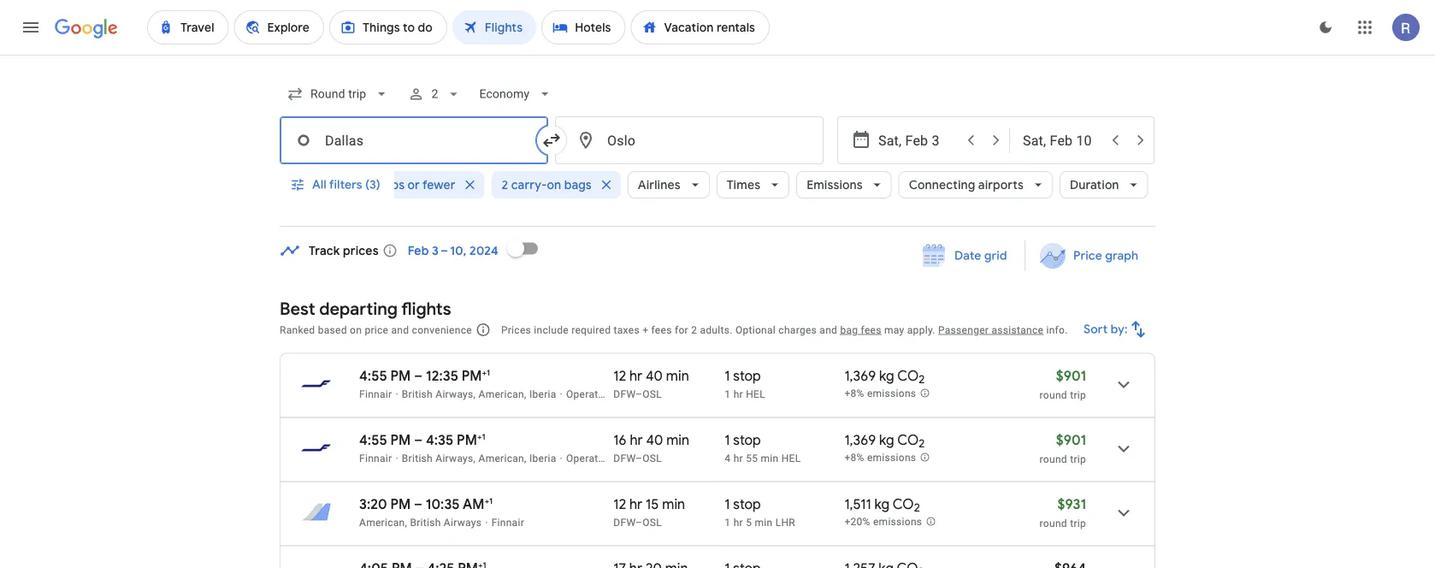 Task type: vqa. For each thing, say whether or not it's contained in the screenshot.
Send to phone
no



Task type: describe. For each thing, give the bounding box(es) containing it.
1 stop 1 hr hel
[[725, 367, 766, 400]]

american, british airways
[[359, 516, 482, 528]]

2024
[[470, 243, 499, 258]]

hel inside 1 stop 4 hr 55 min hel
[[782, 452, 801, 464]]

kg for 12 hr 15 min
[[875, 495, 890, 513]]

2 stops or fewer
[[364, 177, 456, 193]]

1 inside 4:55 pm – 12:35 pm + 1
[[487, 367, 490, 378]]

1 left 5
[[725, 516, 731, 528]]

airports
[[979, 177, 1024, 193]]

2 carry-on bags button
[[492, 164, 621, 205]]

1,369 for 16 hr 40 min
[[845, 431, 876, 449]]

bag
[[841, 324, 858, 336]]

feb 3 – 10, 2024
[[408, 243, 499, 258]]

2 carry-on bags
[[502, 177, 592, 193]]

lhr
[[776, 516, 796, 528]]

hr inside 12 hr 40 min dfw – osl
[[630, 367, 643, 385]]

4
[[725, 452, 731, 464]]

1 stop 1 hr 5 min lhr
[[725, 495, 796, 528]]

4:35
[[426, 431, 454, 449]]

american, for 4:35 pm
[[479, 452, 527, 464]]

flights
[[401, 298, 451, 320]]

find the best price region
[[280, 228, 1156, 285]]

carry-
[[511, 177, 547, 193]]

+8% emissions for 12 hr 40 min
[[845, 388, 917, 400]]

convenience
[[412, 324, 472, 336]]

assistance
[[992, 324, 1044, 336]]

finnair down total duration 12 hr 40 min. element
[[699, 388, 732, 400]]

dfw for 16 hr 40 min
[[614, 452, 636, 464]]

+8% for 12 hr 40 min
[[845, 388, 865, 400]]

osl for 12 hr 15 min
[[643, 516, 662, 528]]

Departure time: 3:20 PM. text field
[[359, 495, 411, 513]]

emissions
[[807, 177, 863, 193]]

prices
[[343, 243, 379, 258]]

prices
[[501, 324, 531, 336]]

5
[[746, 516, 752, 528]]

nordic for 12
[[627, 388, 659, 400]]

required
[[572, 324, 611, 336]]

1,511
[[845, 495, 872, 513]]

flight details. leaves dallas/fort worth international airport at 4:55 pm on saturday, february 3 and arrives at oslo airport at 12:35 pm on sunday, february 4. image
[[1104, 364, 1145, 405]]

ranked
[[280, 324, 315, 336]]

based
[[318, 324, 347, 336]]

Arrival time: 12:35 PM on  Sunday, February 4. text field
[[426, 367, 490, 385]]

1 down total duration 12 hr 40 min. element
[[725, 388, 731, 400]]

pm for 12:35 pm
[[391, 367, 411, 385]]

british airways, american, iberia for 12:35 pm
[[402, 388, 557, 400]]

hr inside the 12 hr 15 min dfw – osl
[[630, 495, 643, 513]]

pm right 12:35
[[462, 367, 482, 385]]

connecting airports
[[909, 177, 1024, 193]]

4:55 pm – 4:35 pm + 1
[[359, 431, 486, 449]]

operated by nordic reg for finnair for 12
[[566, 388, 732, 400]]

date
[[955, 248, 982, 264]]

leaves dallas/fort worth international airport at 4:55 pm on saturday, february 3 and arrives at oslo airport at 12:35 pm on sunday, february 4. element
[[359, 367, 490, 385]]

1 down 4
[[725, 495, 730, 513]]

$931
[[1058, 495, 1087, 513]]

track
[[309, 243, 340, 258]]

passenger assistance button
[[939, 324, 1044, 336]]

by for 16
[[613, 452, 624, 464]]

+ for 12:35 pm
[[482, 367, 487, 378]]

– inside 12 hr 40 min dfw – osl
[[636, 388, 643, 400]]

all filters (3) button
[[280, 164, 394, 205]]

british for 4:35 pm
[[402, 452, 433, 464]]

40 for 12
[[646, 367, 663, 385]]

emissions for 16 hr 40 min
[[867, 452, 917, 464]]

duration
[[1070, 177, 1120, 193]]

Arrival time: 10:35 AM on  Sunday, February 4. text field
[[426, 495, 493, 513]]

iberia for 12:35 pm
[[530, 388, 557, 400]]

emissions for 12 hr 40 min
[[867, 388, 917, 400]]

12 hr 40 min dfw – osl
[[614, 367, 689, 400]]

sort by:
[[1084, 322, 1129, 337]]

stop for 16 hr 40 min
[[734, 431, 761, 449]]

2 vertical spatial british
[[410, 516, 441, 528]]

min inside 1 stop 4 hr 55 min hel
[[761, 452, 779, 464]]

total duration 12 hr 40 min. element
[[614, 367, 725, 387]]

964 US dollars text field
[[1055, 560, 1087, 568]]

track prices
[[309, 243, 379, 258]]

+20%
[[845, 516, 871, 528]]

dfw for 12 hr 15 min
[[614, 516, 636, 528]]

main menu image
[[21, 17, 41, 38]]

finnair down 4:55 pm – 12:35 pm + 1
[[359, 388, 392, 400]]

times button
[[717, 164, 790, 205]]

reg for 12 hr 40 min
[[661, 388, 680, 400]]

10:35
[[426, 495, 460, 513]]

or
[[408, 177, 420, 193]]

dfw for 12 hr 40 min
[[614, 388, 636, 400]]

charges
[[779, 324, 817, 336]]

1 and from the left
[[391, 324, 409, 336]]

fewer
[[423, 177, 456, 193]]

filters
[[329, 177, 362, 193]]

graph
[[1105, 248, 1139, 264]]

prices include required taxes + fees for 2 adults. optional charges and bag fees may apply. passenger assistance
[[501, 324, 1044, 336]]

total duration 12 hr 15 min. element
[[614, 495, 725, 515]]

all
[[312, 177, 327, 193]]

price graph button
[[1029, 240, 1152, 271]]

$901 for 16 hr 40 min
[[1056, 431, 1087, 449]]

0 vertical spatial for
[[675, 324, 689, 336]]

$901 for 12 hr 40 min
[[1056, 367, 1087, 385]]

emissions for 12 hr 15 min
[[873, 516, 923, 528]]

1 fees from the left
[[652, 324, 672, 336]]

Arrival time: 4:25 PM on  Sunday, February 4. text field
[[427, 560, 487, 568]]

best departing flights
[[280, 298, 451, 320]]

1 inside 3:20 pm – 10:35 am + 1
[[489, 495, 493, 506]]

15
[[646, 495, 659, 513]]

airlines button
[[628, 164, 710, 205]]

+8% for 16 hr 40 min
[[845, 452, 865, 464]]

round for 16 hr 40 min
[[1040, 453, 1068, 465]]

$901 round trip for 16 hr 40 min
[[1040, 431, 1087, 465]]

3:20
[[359, 495, 387, 513]]

date grid
[[955, 248, 1008, 264]]

pm for 10:35 am
[[391, 495, 411, 513]]

min for 12 hr 40 min
[[666, 367, 689, 385]]

may
[[885, 324, 905, 336]]

55
[[746, 452, 758, 464]]

airways, for 12:35
[[436, 388, 476, 400]]

none search field containing all filters (3)
[[280, 74, 1156, 227]]

taxes
[[614, 324, 640, 336]]

3 – 10,
[[432, 243, 467, 258]]

sort by: button
[[1077, 309, 1156, 350]]

airways
[[444, 516, 482, 528]]

operated by nordic reg for finnair for 16
[[566, 452, 732, 464]]

(3)
[[365, 177, 381, 193]]

american, for 12:35 pm
[[479, 388, 527, 400]]

1,511 kg co 2
[[845, 495, 920, 515]]

hr inside '1 stop 1 hr 5 min lhr'
[[734, 516, 743, 528]]

emissions button
[[797, 164, 892, 205]]

loading results progress bar
[[0, 55, 1436, 58]]

1 stop flight. element for 12 hr 40 min
[[725, 367, 761, 387]]

12:35
[[426, 367, 459, 385]]

total duration 17 hr 20 min. element
[[614, 560, 725, 568]]

for for 16 hr 40 min
[[682, 452, 696, 464]]

bags
[[564, 177, 592, 193]]

sort
[[1084, 322, 1108, 337]]

4:55 pm – 12:35 pm + 1
[[359, 367, 490, 385]]

leaves dallas/fort worth international airport at 4:55 pm on saturday, february 3 and arrives at oslo airport at 4:35 pm on sunday, february 4. element
[[359, 431, 486, 449]]

min for 12 hr 15 min
[[662, 495, 685, 513]]

iberia for 4:35 pm
[[530, 452, 557, 464]]

trip for 16 hr 40 min
[[1070, 453, 1087, 465]]

price
[[1074, 248, 1103, 264]]

departing
[[319, 298, 398, 320]]

learn more about tracked prices image
[[382, 243, 398, 258]]

passenger
[[939, 324, 989, 336]]

4:55 for 4:35 pm
[[359, 431, 387, 449]]

– left 4:35
[[414, 431, 423, 449]]

+ for 4:35 pm
[[477, 431, 482, 442]]

– inside the 12 hr 15 min dfw – osl
[[636, 516, 643, 528]]

pm for 4:35 pm
[[391, 431, 411, 449]]

co for 16 hr 40 min
[[898, 431, 919, 449]]

by:
[[1111, 322, 1129, 337]]

min inside '1 stop 1 hr 5 min lhr'
[[755, 516, 773, 528]]

include
[[534, 324, 569, 336]]



Task type: locate. For each thing, give the bounding box(es) containing it.
12 inside the 12 hr 15 min dfw – osl
[[614, 495, 626, 513]]

hr right 4
[[734, 452, 743, 464]]

departure time: 4:55 pm. text field down price
[[359, 367, 411, 385]]

dfw inside 16 hr 40 min dfw – osl
[[614, 452, 636, 464]]

1 stop 4 hr 55 min hel
[[725, 431, 801, 464]]

2 vertical spatial co
[[893, 495, 914, 513]]

kg for 12 hr 40 min
[[880, 367, 895, 385]]

by up 16
[[613, 388, 624, 400]]

1 round from the top
[[1040, 389, 1068, 401]]

4:55
[[359, 367, 387, 385], [359, 431, 387, 449]]

round for 12 hr 15 min
[[1040, 517, 1068, 529]]

1 vertical spatial round
[[1040, 453, 1068, 465]]

hr inside 1 stop 1 hr hel
[[734, 388, 743, 400]]

1 departure time: 4:55 pm. text field from the top
[[359, 367, 411, 385]]

leaves dallas/fort worth international airport at 4:05 pm on saturday, february 3 and arrives at oslo airport at 4:25 pm on sunday, february 4. element
[[359, 560, 487, 568]]

trip for 12 hr 15 min
[[1070, 517, 1087, 529]]

trip
[[1070, 389, 1087, 401], [1070, 453, 1087, 465], [1070, 517, 1087, 529]]

2 iberia from the top
[[530, 452, 557, 464]]

finnair up "3:20"
[[359, 452, 392, 464]]

1 4:55 from the top
[[359, 367, 387, 385]]

co inside 1,511 kg co 2
[[893, 495, 914, 513]]

hr down taxes
[[630, 367, 643, 385]]

2 inside "popup button"
[[502, 177, 508, 193]]

1 vertical spatial hel
[[782, 452, 801, 464]]

pm left 12:35
[[391, 367, 411, 385]]

trip for 12 hr 40 min
[[1070, 389, 1087, 401]]

1 vertical spatial 1,369
[[845, 431, 876, 449]]

1 1,369 from the top
[[845, 367, 876, 385]]

1 vertical spatial on
[[350, 324, 362, 336]]

– up american, british airways
[[414, 495, 423, 513]]

1 vertical spatial by
[[613, 452, 624, 464]]

2 button
[[401, 74, 469, 115]]

+20% emissions
[[845, 516, 923, 528]]

1 stop from the top
[[734, 367, 761, 385]]

1 1,369 kg co 2 from the top
[[845, 367, 925, 387]]

on for carry-
[[547, 177, 561, 193]]

2 vertical spatial for
[[682, 452, 696, 464]]

emissions
[[867, 388, 917, 400], [867, 452, 917, 464], [873, 516, 923, 528]]

3 1 stop flight. element from the top
[[725, 495, 761, 515]]

british down 4:55 pm – 12:35 pm + 1
[[402, 388, 433, 400]]

4 1 stop flight. element from the top
[[725, 560, 761, 568]]

1 dfw from the top
[[614, 388, 636, 400]]

2 reg from the top
[[661, 452, 680, 464]]

american, down the "arrival time: 12:35 pm on  sunday, february 4." 'text field' on the left bottom of the page
[[479, 388, 527, 400]]

1 vertical spatial $901
[[1056, 431, 1087, 449]]

0 vertical spatial american,
[[479, 388, 527, 400]]

2 vertical spatial round
[[1040, 517, 1068, 529]]

1 horizontal spatial on
[[547, 177, 561, 193]]

american, down the 3:20 pm text field
[[359, 516, 407, 528]]

osl down 15
[[643, 516, 662, 528]]

kg up +20% emissions
[[875, 495, 890, 513]]

co down apply.
[[898, 367, 919, 385]]

0 vertical spatial by
[[613, 388, 624, 400]]

min for 16 hr 40 min
[[667, 431, 690, 449]]

dfw inside the 12 hr 15 min dfw – osl
[[614, 516, 636, 528]]

british for 12:35 pm
[[402, 388, 433, 400]]

0 vertical spatial kg
[[880, 367, 895, 385]]

round down $901 text box
[[1040, 453, 1068, 465]]

1 vertical spatial nordic
[[627, 452, 659, 464]]

times
[[727, 177, 761, 193]]

stop up 5
[[734, 495, 761, 513]]

1 40 from the top
[[646, 367, 663, 385]]

1 by from the top
[[613, 388, 624, 400]]

reg down total duration 12 hr 40 min. element
[[661, 388, 680, 400]]

2 and from the left
[[820, 324, 838, 336]]

0 vertical spatial iberia
[[530, 388, 557, 400]]

kg for 16 hr 40 min
[[880, 431, 895, 449]]

reg for 16 hr 40 min
[[661, 452, 680, 464]]

1 horizontal spatial and
[[820, 324, 838, 336]]

kg inside 1,511 kg co 2
[[875, 495, 890, 513]]

1 down adults.
[[725, 367, 730, 385]]

layover (1 of 1) is a 4 hr 55 min layover at helsinki airport in helsinki. element
[[725, 451, 836, 465]]

0 vertical spatial 12
[[614, 367, 626, 385]]

1,369 kg co 2 down the may
[[845, 367, 925, 387]]

for down total duration 12 hr 40 min. element
[[682, 388, 696, 400]]

british airways, american, iberia down the "arrival time: 12:35 pm on  sunday, february 4." 'text field' on the left bottom of the page
[[402, 388, 557, 400]]

finnair left the 55 on the bottom right of page
[[699, 452, 732, 464]]

round for 12 hr 40 min
[[1040, 389, 1068, 401]]

1 airways, from the top
[[436, 388, 476, 400]]

min right the 55 on the bottom right of page
[[761, 452, 779, 464]]

emissions up 1,511 kg co 2
[[867, 452, 917, 464]]

931 US dollars text field
[[1058, 495, 1087, 513]]

1 nordic from the top
[[627, 388, 659, 400]]

trip down 931 us dollars text field
[[1070, 517, 1087, 529]]

Departure text field
[[879, 117, 957, 163]]

hr left 15
[[630, 495, 643, 513]]

0 vertical spatial british
[[402, 388, 433, 400]]

osl down total duration 16 hr 40 min. element
[[643, 452, 662, 464]]

osl down total duration 12 hr 40 min. element
[[643, 388, 662, 400]]

1 $901 round trip from the top
[[1040, 367, 1087, 401]]

3 round from the top
[[1040, 517, 1068, 529]]

1 stop flight. element
[[725, 367, 761, 387], [725, 431, 761, 451], [725, 495, 761, 515], [725, 560, 761, 568]]

0 vertical spatial stop
[[734, 367, 761, 385]]

british airways, american, iberia
[[402, 388, 557, 400], [402, 452, 557, 464]]

$901 round trip for 12 hr 40 min
[[1040, 367, 1087, 401]]

kg
[[880, 367, 895, 385], [880, 431, 895, 449], [875, 495, 890, 513]]

1 12 from the top
[[614, 367, 626, 385]]

1 up 4
[[725, 431, 730, 449]]

1 vertical spatial kg
[[880, 431, 895, 449]]

– left 12:35
[[414, 367, 423, 385]]

round
[[1040, 389, 1068, 401], [1040, 453, 1068, 465], [1040, 517, 1068, 529]]

co up +20% emissions
[[893, 495, 914, 513]]

0 vertical spatial 4:55
[[359, 367, 387, 385]]

best
[[280, 298, 315, 320]]

1 vertical spatial operated
[[566, 452, 610, 464]]

2 osl from the top
[[643, 452, 662, 464]]

hr inside 1 stop 4 hr 55 min hel
[[734, 452, 743, 464]]

1,369 kg co 2
[[845, 367, 925, 387], [845, 431, 925, 451]]

2 operated from the top
[[566, 452, 610, 464]]

1 vertical spatial +8% emissions
[[845, 452, 917, 464]]

grid
[[985, 248, 1008, 264]]

nordic down total duration 12 hr 40 min. element
[[627, 388, 659, 400]]

all filters (3)
[[312, 177, 381, 193]]

fees
[[652, 324, 672, 336], [861, 324, 882, 336]]

and right price
[[391, 324, 409, 336]]

hr inside 16 hr 40 min dfw – osl
[[630, 431, 643, 449]]

swap origin and destination. image
[[542, 130, 562, 151]]

round down 931 us dollars text field
[[1040, 517, 1068, 529]]

2 by from the top
[[613, 452, 624, 464]]

1 osl from the top
[[643, 388, 662, 400]]

12
[[614, 367, 626, 385], [614, 495, 626, 513]]

flight details. leaves dallas/fort worth international airport at 3:20 pm on saturday, february 3 and arrives at oslo airport at 10:35 am on sunday, february 4. image
[[1104, 492, 1145, 533]]

2 1 stop flight. element from the top
[[725, 431, 761, 451]]

operated for 12
[[566, 388, 610, 400]]

fees right the 'bag'
[[861, 324, 882, 336]]

stop up layover (1 of 1) is a 1 hr layover at helsinki airport in helsinki. element
[[734, 367, 761, 385]]

12 for 12 hr 15 min
[[614, 495, 626, 513]]

dfw inside 12 hr 40 min dfw – osl
[[614, 388, 636, 400]]

4:55 down ranked based on price and convenience
[[359, 367, 387, 385]]

1 stop flight. element for 12 hr 15 min
[[725, 495, 761, 515]]

1 1 stop flight. element from the top
[[725, 367, 761, 387]]

0 vertical spatial +8% emissions
[[845, 388, 917, 400]]

1,369 kg co 2 for 12 hr 40 min
[[845, 367, 925, 387]]

1 vertical spatial 12
[[614, 495, 626, 513]]

16 hr 40 min dfw – osl
[[614, 431, 690, 464]]

1 stop flight. element down optional
[[725, 367, 761, 387]]

operated for 16
[[566, 452, 610, 464]]

1,369 kg co 2 up 1,511 kg co 2
[[845, 431, 925, 451]]

departure time: 4:55 pm. text field for 12:35 pm
[[359, 367, 411, 385]]

emissions down 1,511 kg co 2
[[873, 516, 923, 528]]

0 vertical spatial operated by nordic reg for finnair
[[566, 388, 732, 400]]

osl inside the 12 hr 15 min dfw – osl
[[643, 516, 662, 528]]

40 right 16
[[646, 431, 663, 449]]

on
[[547, 177, 561, 193], [350, 324, 362, 336]]

min up total duration 16 hr 40 min. element
[[666, 367, 689, 385]]

Departure time: 4:05 PM. text field
[[359, 560, 412, 568]]

0 vertical spatial $901
[[1056, 367, 1087, 385]]

2 vertical spatial kg
[[875, 495, 890, 513]]

emissions down the may
[[867, 388, 917, 400]]

2
[[431, 87, 438, 101], [364, 177, 371, 193], [502, 177, 508, 193], [691, 324, 697, 336], [919, 372, 925, 387], [919, 437, 925, 451], [914, 501, 920, 515]]

operated left 12 hr 40 min dfw – osl
[[566, 388, 610, 400]]

hr right 16
[[630, 431, 643, 449]]

2 12 from the top
[[614, 495, 626, 513]]

ranked based on price and convenience
[[280, 324, 472, 336]]

0 vertical spatial round
[[1040, 389, 1068, 401]]

2 round from the top
[[1040, 453, 1068, 465]]

1 inside 1 stop 4 hr 55 min hel
[[725, 431, 730, 449]]

+8% emissions
[[845, 388, 917, 400], [845, 452, 917, 464]]

–
[[414, 367, 423, 385], [636, 388, 643, 400], [414, 431, 423, 449], [636, 452, 643, 464], [414, 495, 423, 513], [636, 516, 643, 528]]

1 horizontal spatial hel
[[782, 452, 801, 464]]

1 vertical spatial british airways, american, iberia
[[402, 452, 557, 464]]

airlines
[[638, 177, 681, 193]]

reg down total duration 16 hr 40 min. element
[[661, 452, 680, 464]]

+ right taxes
[[643, 324, 649, 336]]

2 nordic from the top
[[627, 452, 659, 464]]

1 vertical spatial 1,369 kg co 2
[[845, 431, 925, 451]]

4:55 for 12:35 pm
[[359, 367, 387, 385]]

901 US dollars text field
[[1056, 431, 1087, 449]]

1 vertical spatial departure time: 4:55 pm. text field
[[359, 431, 411, 449]]

on inside the best departing flights 'main content'
[[350, 324, 362, 336]]

finnair right "airways"
[[492, 516, 524, 528]]

1 $901 from the top
[[1056, 367, 1087, 385]]

airways, down arrival time: 4:35 pm on  sunday, february 4. text box
[[436, 452, 476, 464]]

2 inside 1,511 kg co 2
[[914, 501, 920, 515]]

british
[[402, 388, 433, 400], [402, 452, 433, 464], [410, 516, 441, 528]]

layover (1 of 1) is a 1 hr 5 min layover at heathrow airport in london. element
[[725, 515, 836, 529]]

+ for 10:35 am
[[485, 495, 489, 506]]

0 vertical spatial hel
[[746, 388, 766, 400]]

nordic for 16
[[627, 452, 659, 464]]

+ inside 4:55 pm – 4:35 pm + 1
[[477, 431, 482, 442]]

0 vertical spatial reg
[[661, 388, 680, 400]]

Departure time: 4:55 PM. text field
[[359, 367, 411, 385], [359, 431, 411, 449]]

dfw down 16
[[614, 452, 636, 464]]

– down total duration 12 hr 15 min. element
[[636, 516, 643, 528]]

trip down 901 us dollars text box
[[1070, 389, 1087, 401]]

1 vertical spatial $901 round trip
[[1040, 431, 1087, 465]]

1,369
[[845, 367, 876, 385], [845, 431, 876, 449]]

2 trip from the top
[[1070, 453, 1087, 465]]

1 operated from the top
[[566, 388, 610, 400]]

None field
[[280, 79, 397, 110], [473, 79, 560, 110], [280, 79, 397, 110], [473, 79, 560, 110]]

airways, for 4:35
[[436, 452, 476, 464]]

1 vertical spatial british
[[402, 452, 433, 464]]

1 stop flight. element up 5
[[725, 495, 761, 515]]

$931 round trip
[[1040, 495, 1087, 529]]

+ inside 3:20 pm – 10:35 am + 1
[[485, 495, 489, 506]]

0 vertical spatial british airways, american, iberia
[[402, 388, 557, 400]]

dfw up 16
[[614, 388, 636, 400]]

departure time: 4:55 pm. text field for 4:35 pm
[[359, 431, 411, 449]]

0 vertical spatial osl
[[643, 388, 662, 400]]

min inside the 12 hr 15 min dfw – osl
[[662, 495, 685, 513]]

0 horizontal spatial fees
[[652, 324, 672, 336]]

$901 round trip up $931 in the bottom of the page
[[1040, 431, 1087, 465]]

hel inside 1 stop 1 hr hel
[[746, 388, 766, 400]]

2 1,369 kg co 2 from the top
[[845, 431, 925, 451]]

1 horizontal spatial fees
[[861, 324, 882, 336]]

3 stop from the top
[[734, 495, 761, 513]]

price
[[365, 324, 389, 336]]

$901 left flight details. leaves dallas/fort worth international airport at 4:55 pm on saturday, february 3 and arrives at oslo airport at 4:35 pm on sunday, february 4. icon
[[1056, 431, 1087, 449]]

1 vertical spatial dfw
[[614, 452, 636, 464]]

0 vertical spatial nordic
[[627, 388, 659, 400]]

0 vertical spatial $901 round trip
[[1040, 367, 1087, 401]]

british down the leaves dallas/fort worth international airport at 3:20 pm on saturday, february 3 and arrives at oslo airport at 10:35 am on sunday, february 4. element
[[410, 516, 441, 528]]

min right 16
[[667, 431, 690, 449]]

leaves dallas/fort worth international airport at 3:20 pm on saturday, february 3 and arrives at oslo airport at 10:35 am on sunday, february 4. element
[[359, 495, 493, 513]]

on left 'bags'
[[547, 177, 561, 193]]

2 40 from the top
[[646, 431, 663, 449]]

1 vertical spatial 4:55
[[359, 431, 387, 449]]

osl for 16 hr 40 min
[[643, 452, 662, 464]]

change appearance image
[[1306, 7, 1347, 48]]

feb
[[408, 243, 429, 258]]

0 vertical spatial departure time: 4:55 pm. text field
[[359, 367, 411, 385]]

1 vertical spatial +8%
[[845, 452, 865, 464]]

1 down learn more about ranking icon on the bottom of page
[[487, 367, 490, 378]]

+ right 4:35
[[477, 431, 482, 442]]

Return text field
[[1023, 117, 1102, 163]]

by down 16
[[613, 452, 624, 464]]

british airways, american, iberia down arrival time: 4:35 pm on  sunday, february 4. text box
[[402, 452, 557, 464]]

price graph
[[1074, 248, 1139, 264]]

3 osl from the top
[[643, 516, 662, 528]]

learn more about ranking image
[[476, 322, 491, 338]]

apply.
[[908, 324, 936, 336]]

– inside 16 hr 40 min dfw – osl
[[636, 452, 643, 464]]

2 stop from the top
[[734, 431, 761, 449]]

2 vertical spatial osl
[[643, 516, 662, 528]]

0 vertical spatial airways,
[[436, 388, 476, 400]]

0 vertical spatial operated
[[566, 388, 610, 400]]

2 $901 round trip from the top
[[1040, 431, 1087, 465]]

– down total duration 16 hr 40 min. element
[[636, 452, 643, 464]]

on inside "popup button"
[[547, 177, 561, 193]]

min inside 16 hr 40 min dfw – osl
[[667, 431, 690, 449]]

adults.
[[700, 324, 733, 336]]

1 vertical spatial stop
[[734, 431, 761, 449]]

2 departure time: 4:55 pm. text field from the top
[[359, 431, 411, 449]]

3 dfw from the top
[[614, 516, 636, 528]]

1
[[487, 367, 490, 378], [725, 367, 730, 385], [725, 388, 731, 400], [482, 431, 486, 442], [725, 431, 730, 449], [489, 495, 493, 506], [725, 495, 730, 513], [725, 516, 731, 528]]

0 vertical spatial emissions
[[867, 388, 917, 400]]

12 inside 12 hr 40 min dfw – osl
[[614, 367, 626, 385]]

12 hr 15 min dfw – osl
[[614, 495, 685, 528]]

round inside $931 round trip
[[1040, 517, 1068, 529]]

2 +8% emissions from the top
[[845, 452, 917, 464]]

hr left 5
[[734, 516, 743, 528]]

airways, down the "arrival time: 12:35 pm on  sunday, february 4." 'text field' on the left bottom of the page
[[436, 388, 476, 400]]

british airways, american, iberia for 4:35 pm
[[402, 452, 557, 464]]

0 horizontal spatial hel
[[746, 388, 766, 400]]

trip inside $931 round trip
[[1070, 517, 1087, 529]]

dfw
[[614, 388, 636, 400], [614, 452, 636, 464], [614, 516, 636, 528]]

american, down arrival time: 4:35 pm on  sunday, february 4. text box
[[479, 452, 527, 464]]

for for 12 hr 40 min
[[682, 388, 696, 400]]

pm right 4:35
[[457, 431, 477, 449]]

1 iberia from the top
[[530, 388, 557, 400]]

0 vertical spatial +8%
[[845, 388, 865, 400]]

3:20 pm – 10:35 am + 1
[[359, 495, 493, 513]]

stops
[[374, 177, 405, 193]]

40 inside 12 hr 40 min dfw – osl
[[646, 367, 663, 385]]

2 vertical spatial dfw
[[614, 516, 636, 528]]

$901 down sort on the bottom right of the page
[[1056, 367, 1087, 385]]

operated left 16 hr 40 min dfw – osl
[[566, 452, 610, 464]]

1,369 for 12 hr 40 min
[[845, 367, 876, 385]]

2 +8% from the top
[[845, 452, 865, 464]]

+8% emissions for 16 hr 40 min
[[845, 452, 917, 464]]

on for based
[[350, 324, 362, 336]]

osl inside 12 hr 40 min dfw – osl
[[643, 388, 662, 400]]

flight details. leaves dallas/fort worth international airport at 4:55 pm on saturday, february 3 and arrives at oslo airport at 4:35 pm on sunday, february 4. image
[[1104, 428, 1145, 469]]

$901
[[1056, 367, 1087, 385], [1056, 431, 1087, 449]]

stop inside '1 stop 1 hr 5 min lhr'
[[734, 495, 761, 513]]

40 up total duration 16 hr 40 min. element
[[646, 367, 663, 385]]

min right 5
[[755, 516, 773, 528]]

for
[[675, 324, 689, 336], [682, 388, 696, 400], [682, 452, 696, 464]]

min right 15
[[662, 495, 685, 513]]

1 vertical spatial reg
[[661, 452, 680, 464]]

1 vertical spatial emissions
[[867, 452, 917, 464]]

stop inside 1 stop 4 hr 55 min hel
[[734, 431, 761, 449]]

40 inside 16 hr 40 min dfw – osl
[[646, 431, 663, 449]]

None search field
[[280, 74, 1156, 227]]

hr up 1 stop 4 hr 55 min hel
[[734, 388, 743, 400]]

co up 1,511 kg co 2
[[898, 431, 919, 449]]

1 vertical spatial co
[[898, 431, 919, 449]]

stop for 12 hr 40 min
[[734, 367, 761, 385]]

1 +8% emissions from the top
[[845, 388, 917, 400]]

nordic
[[627, 388, 659, 400], [627, 452, 659, 464]]

40 for 16
[[646, 431, 663, 449]]

pm
[[391, 367, 411, 385], [462, 367, 482, 385], [391, 431, 411, 449], [457, 431, 477, 449], [391, 495, 411, 513]]

1 vertical spatial airways,
[[436, 452, 476, 464]]

operated by nordic reg for finnair down total duration 12 hr 40 min. element
[[566, 388, 732, 400]]

1 vertical spatial 40
[[646, 431, 663, 449]]

2 1,369 from the top
[[845, 431, 876, 449]]

operated by nordic reg for finnair
[[566, 388, 732, 400], [566, 452, 732, 464]]

am
[[463, 495, 485, 513]]

0 horizontal spatial on
[[350, 324, 362, 336]]

by
[[613, 388, 624, 400], [613, 452, 624, 464]]

 image
[[560, 452, 563, 464]]

2 operated by nordic reg for finnair from the top
[[566, 452, 732, 464]]

+
[[643, 324, 649, 336], [482, 367, 487, 378], [477, 431, 482, 442], [485, 495, 489, 506]]

1 british airways, american, iberia from the top
[[402, 388, 557, 400]]

+8% emissions down the may
[[845, 388, 917, 400]]

optional
[[736, 324, 776, 336]]

1 vertical spatial iberia
[[530, 452, 557, 464]]

1 trip from the top
[[1070, 389, 1087, 401]]

co for 12 hr 40 min
[[898, 367, 919, 385]]

2 dfw from the top
[[614, 452, 636, 464]]

trip down $901 text box
[[1070, 453, 1087, 465]]

2 fees from the left
[[861, 324, 882, 336]]

connecting
[[909, 177, 976, 193]]

0 vertical spatial 40
[[646, 367, 663, 385]]

layover (1 of 1) is a 1 hr layover at helsinki airport in helsinki. element
[[725, 387, 836, 401]]

1 stop flight. element down 5
[[725, 560, 761, 568]]

0 vertical spatial 1,369 kg co 2
[[845, 367, 925, 387]]

by for 12
[[613, 388, 624, 400]]

2 vertical spatial stop
[[734, 495, 761, 513]]

min inside 12 hr 40 min dfw – osl
[[666, 367, 689, 385]]

operated by nordic reg for finnair down total duration 16 hr 40 min. element
[[566, 452, 732, 464]]

0 vertical spatial dfw
[[614, 388, 636, 400]]

1 operated by nordic reg for finnair from the top
[[566, 388, 732, 400]]

12 down taxes
[[614, 367, 626, 385]]

2 british airways, american, iberia from the top
[[402, 452, 557, 464]]

None text field
[[555, 116, 824, 164]]

2 stops or fewer button
[[354, 164, 485, 205]]

16
[[614, 431, 627, 449]]

kg down the may
[[880, 367, 895, 385]]

1 reg from the top
[[661, 388, 680, 400]]

0 vertical spatial trip
[[1070, 389, 1087, 401]]

airways,
[[436, 388, 476, 400], [436, 452, 476, 464]]

12 for 12 hr 40 min
[[614, 367, 626, 385]]

1 inside 4:55 pm – 4:35 pm + 1
[[482, 431, 486, 442]]

best departing flights main content
[[280, 228, 1156, 568]]

osl for 12 hr 40 min
[[643, 388, 662, 400]]

1 vertical spatial operated by nordic reg for finnair
[[566, 452, 732, 464]]

co for 12 hr 15 min
[[893, 495, 914, 513]]

2 4:55 from the top
[[359, 431, 387, 449]]

kg up 1,511 kg co 2
[[880, 431, 895, 449]]

901 US dollars text field
[[1056, 367, 1087, 385]]

nordic down total duration 16 hr 40 min. element
[[627, 452, 659, 464]]

fees right taxes
[[652, 324, 672, 336]]

2 vertical spatial emissions
[[873, 516, 923, 528]]

2 vertical spatial american,
[[359, 516, 407, 528]]

pm up american, british airways
[[391, 495, 411, 513]]

min
[[666, 367, 689, 385], [667, 431, 690, 449], [761, 452, 779, 464], [662, 495, 685, 513], [755, 516, 773, 528]]

+ inside 4:55 pm – 12:35 pm + 1
[[482, 367, 487, 378]]

0 horizontal spatial and
[[391, 324, 409, 336]]

1 vertical spatial for
[[682, 388, 696, 400]]

for left adults.
[[675, 324, 689, 336]]

1 vertical spatial trip
[[1070, 453, 1087, 465]]

+8%
[[845, 388, 865, 400], [845, 452, 865, 464]]

reg
[[661, 388, 680, 400], [661, 452, 680, 464]]

1,369 kg co 2 for 16 hr 40 min
[[845, 431, 925, 451]]

for down total duration 16 hr 40 min. element
[[682, 452, 696, 464]]

1 stop flight. element for 16 hr 40 min
[[725, 431, 761, 451]]

Arrival time: 4:35 PM on  Sunday, February 4. text field
[[426, 431, 486, 449]]

2 vertical spatial trip
[[1070, 517, 1087, 529]]

connecting airports button
[[899, 164, 1053, 205]]

1 vertical spatial osl
[[643, 452, 662, 464]]

2 airways, from the top
[[436, 452, 476, 464]]

+8% up 1,511
[[845, 452, 865, 464]]

bag fees button
[[841, 324, 882, 336]]

1,369 up 1,511
[[845, 431, 876, 449]]

duration button
[[1060, 164, 1149, 205]]

1 +8% from the top
[[845, 388, 865, 400]]

round down 901 us dollars text box
[[1040, 389, 1068, 401]]

total duration 16 hr 40 min. element
[[614, 431, 725, 451]]

stop inside 1 stop 1 hr hel
[[734, 367, 761, 385]]

osl inside 16 hr 40 min dfw – osl
[[643, 452, 662, 464]]

40
[[646, 367, 663, 385], [646, 431, 663, 449]]

stop for 12 hr 15 min
[[734, 495, 761, 513]]

departure time: 4:55 pm. text field left 4:35
[[359, 431, 411, 449]]

1 vertical spatial american,
[[479, 452, 527, 464]]

co
[[898, 367, 919, 385], [898, 431, 919, 449], [893, 495, 914, 513]]

$901 round trip up $901 text box
[[1040, 367, 1087, 401]]

3 trip from the top
[[1070, 517, 1087, 529]]

 image
[[560, 388, 563, 400]]

hel right the 55 on the bottom right of page
[[782, 452, 801, 464]]

0 vertical spatial 1,369
[[845, 367, 876, 385]]

date grid button
[[910, 240, 1021, 271]]

2 $901 from the top
[[1056, 431, 1087, 449]]

None text field
[[280, 116, 548, 164]]

0 vertical spatial on
[[547, 177, 561, 193]]

0 vertical spatial co
[[898, 367, 919, 385]]



